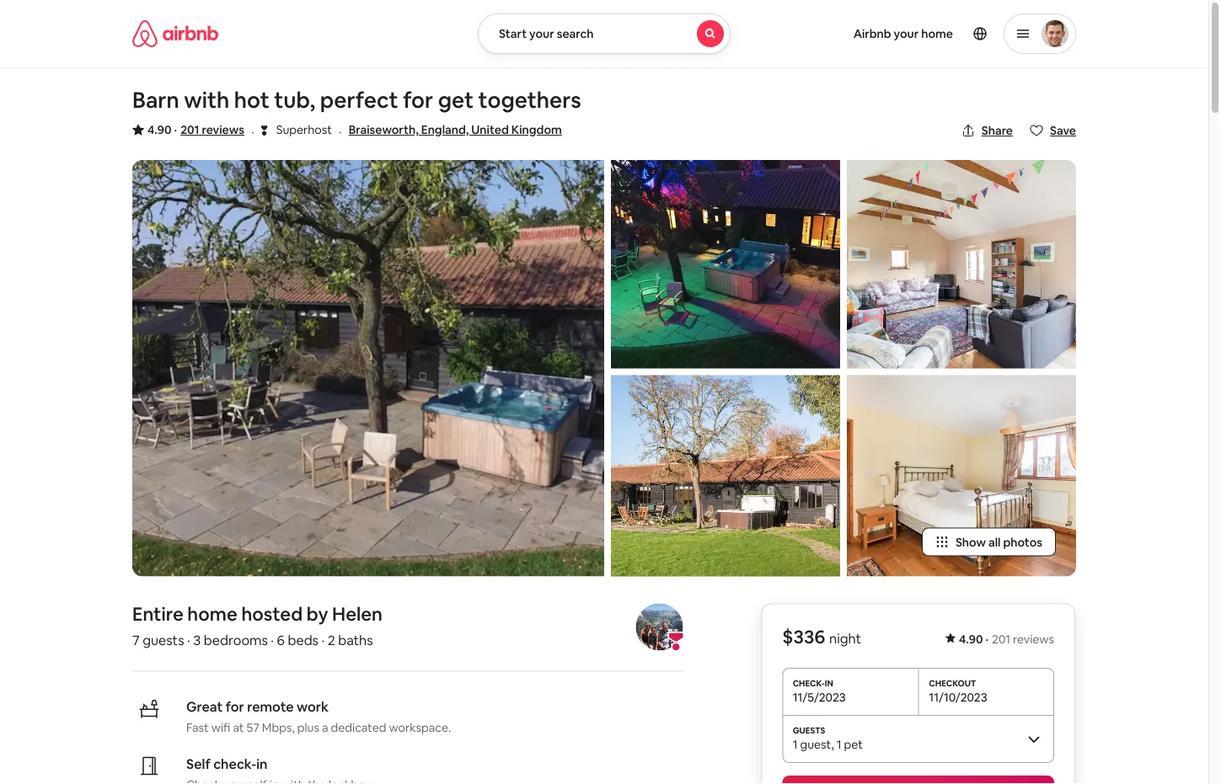 Task type: describe. For each thing, give the bounding box(es) containing it.
baths
[[338, 632, 373, 650]]

remote
[[247, 699, 294, 716]]

workspace.
[[389, 720, 451, 736]]

share button
[[955, 116, 1020, 145]]

check-
[[213, 756, 257, 774]]

your for airbnb
[[894, 26, 919, 41]]

home inside entire home hosted by helen 7 guests · 3 bedrooms · 6 beds · 2 baths
[[187, 603, 237, 627]]

1 horizontal spatial reviews
[[1013, 632, 1055, 647]]

get
[[438, 86, 474, 114]]

great
[[186, 699, 223, 716]]

1 horizontal spatial for
[[403, 86, 433, 114]]

201 reviews button
[[181, 121, 244, 138]]

braiseworth, england, united kingdom button
[[349, 120, 562, 140]]

with
[[184, 86, 230, 114]]

rear of the barn at night showing the hot tub and games room behind.
nb this is our old hot tub, in august 2021 we installed a more powerful hot tub with bluetooth- see later photos image
[[611, 160, 841, 369]]

· left 3
[[187, 632, 190, 650]]

share
[[982, 123, 1013, 138]]

your for start
[[529, 26, 554, 41]]

Start your search search field
[[478, 13, 731, 54]]

,
[[832, 738, 834, 753]]

work
[[297, 699, 329, 716]]

bedrooms
[[204, 632, 268, 650]]

home inside profile element
[[922, 26, 953, 41]]

$336
[[783, 625, 826, 649]]

self
[[186, 756, 211, 774]]

mbps,
[[262, 720, 295, 736]]

· inside · braiseworth, england, united kingdom
[[339, 123, 342, 140]]

guest
[[801, 738, 832, 753]]

great for remote work fast wifi at 57 mbps, plus a dedicated workspace.
[[186, 699, 451, 736]]

· left 2
[[322, 632, 325, 650]]

show
[[956, 535, 986, 550]]

· up the 11/10/2023
[[986, 632, 989, 647]]

guests
[[143, 632, 184, 650]]

togethers
[[478, 86, 582, 114]]

all
[[989, 535, 1001, 550]]

$336 night
[[783, 625, 862, 649]]

plus
[[297, 720, 319, 736]]

start
[[499, 26, 527, 41]]

profile element
[[751, 0, 1077, 67]]

󰀃
[[261, 122, 268, 138]]

wifi
[[211, 720, 230, 736]]

11/5/2023
[[793, 691, 846, 706]]

7
[[132, 632, 140, 650]]

airbnb
[[854, 26, 892, 41]]

· left 6
[[271, 632, 274, 650]]

start your search
[[499, 26, 594, 41]]

show all photos
[[956, 535, 1043, 550]]

airbnb your home link
[[844, 16, 964, 51]]

entire
[[132, 603, 184, 627]]

0 horizontal spatial reviews
[[202, 122, 244, 137]]



Task type: locate. For each thing, give the bounding box(es) containing it.
3
[[193, 632, 201, 650]]

1 vertical spatial home
[[187, 603, 237, 627]]

· down barn with hot tub, perfect for get togethers
[[339, 123, 342, 140]]

beds
[[288, 632, 319, 650]]

home right airbnb
[[922, 26, 953, 41]]

0 horizontal spatial 1
[[793, 738, 798, 753]]

0 vertical spatial 4.90
[[148, 122, 172, 137]]

rear of the barn showing the house, outdoor seating area and hot tub.
nb this is our old hot tub, in august 2021 we installed a more powerful hot tub with bluetooth- see later photos image
[[132, 160, 604, 577]]

hot
[[234, 86, 270, 114]]

show all photos button
[[922, 528, 1056, 557]]

united
[[472, 122, 509, 137]]

braiseworth,
[[349, 122, 419, 137]]

1 vertical spatial 4.90 · 201 reviews
[[959, 632, 1055, 647]]

your right airbnb
[[894, 26, 919, 41]]

by helen
[[307, 603, 383, 627]]

night
[[830, 630, 862, 648]]

1 guest , 1 pet
[[793, 738, 863, 753]]

superhost
[[276, 122, 332, 137]]

1
[[793, 738, 798, 753], [837, 738, 842, 753]]

0 horizontal spatial for
[[226, 699, 244, 716]]

4.90 · 201 reviews
[[148, 122, 244, 137], [959, 632, 1055, 647]]

0 horizontal spatial home
[[187, 603, 237, 627]]

home up 3
[[187, 603, 237, 627]]

0 horizontal spatial 201
[[181, 122, 199, 137]]

0 vertical spatial for
[[403, 86, 433, 114]]

1 horizontal spatial 1
[[837, 738, 842, 753]]

for
[[403, 86, 433, 114], [226, 699, 244, 716]]

1 vertical spatial 201
[[992, 632, 1011, 647]]

2
[[328, 632, 335, 650]]

at
[[233, 720, 244, 736]]

1 vertical spatial reviews
[[1013, 632, 1055, 647]]

fast
[[186, 720, 209, 736]]

home
[[922, 26, 953, 41], [187, 603, 237, 627]]

start your search button
[[478, 13, 731, 54]]

tub,
[[274, 86, 315, 114]]

· down the 'barn'
[[174, 122, 177, 137]]

57
[[247, 720, 259, 736]]

2 1 from the left
[[837, 738, 842, 753]]

self check-in
[[186, 756, 268, 774]]

search
[[557, 26, 594, 41]]

4.90 · 201 reviews down with
[[148, 122, 244, 137]]

for inside great for remote work fast wifi at 57 mbps, plus a dedicated workspace.
[[226, 699, 244, 716]]

helen is a superhost. learn more about helen. image
[[636, 604, 683, 651], [636, 604, 683, 651]]

4.90
[[148, 122, 172, 137], [959, 632, 983, 647]]

your inside airbnb your home link
[[894, 26, 919, 41]]

· left 󰀃
[[251, 123, 254, 140]]

4.90 · 201 reviews up the 11/10/2023
[[959, 632, 1055, 647]]

1 vertical spatial for
[[226, 699, 244, 716]]

1 your from the left
[[529, 26, 554, 41]]

1 horizontal spatial 4.90
[[959, 632, 983, 647]]

save button
[[1023, 116, 1083, 145]]

barn with hot tub, perfect for get togethers
[[132, 86, 582, 114]]

barn
[[132, 86, 179, 114]]

england,
[[421, 122, 469, 137]]

dedicated
[[331, 720, 387, 736]]

part of the master bedroom with king size bed image
[[847, 375, 1077, 577]]

kingdom
[[512, 122, 562, 137]]

1 horizontal spatial home
[[922, 26, 953, 41]]

0 horizontal spatial 4.90 · 201 reviews
[[148, 122, 244, 137]]

0 horizontal spatial your
[[529, 26, 554, 41]]

airbnb your home
[[854, 26, 953, 41]]

0 vertical spatial reviews
[[202, 122, 244, 137]]

6
[[277, 632, 285, 650]]

201
[[181, 122, 199, 137], [992, 632, 1011, 647]]

0 vertical spatial 201
[[181, 122, 199, 137]]

4.90 down the 'barn'
[[148, 122, 172, 137]]

your
[[529, 26, 554, 41], [894, 26, 919, 41]]

photos
[[1004, 535, 1043, 550]]

1 vertical spatial 4.90
[[959, 632, 983, 647]]

for left get
[[403, 86, 433, 114]]

1 horizontal spatial 201
[[992, 632, 1011, 647]]

11/10/2023
[[929, 691, 988, 706]]

·
[[174, 122, 177, 137], [251, 123, 254, 140], [339, 123, 342, 140], [986, 632, 989, 647], [187, 632, 190, 650], [271, 632, 274, 650], [322, 632, 325, 650]]

your right start
[[529, 26, 554, 41]]

0 horizontal spatial 4.90
[[148, 122, 172, 137]]

1 right ,
[[837, 738, 842, 753]]

save
[[1050, 123, 1077, 138]]

· braiseworth, england, united kingdom
[[339, 122, 562, 140]]

rear of barn in winter showing the new bluetooth hot tub, large patio and large garden. image
[[611, 375, 841, 577]]

2 your from the left
[[894, 26, 919, 41]]

1 1 from the left
[[793, 738, 798, 753]]

in
[[257, 756, 268, 774]]

1 horizontal spatial 4.90 · 201 reviews
[[959, 632, 1055, 647]]

entire home hosted by helen 7 guests · 3 bedrooms · 6 beds · 2 baths
[[132, 603, 383, 650]]

your inside start your search button
[[529, 26, 554, 41]]

1 left guest
[[793, 738, 798, 753]]

for up at
[[226, 699, 244, 716]]

0 vertical spatial 4.90 · 201 reviews
[[148, 122, 244, 137]]

0 vertical spatial home
[[922, 26, 953, 41]]

1 horizontal spatial your
[[894, 26, 919, 41]]

perfect
[[320, 86, 398, 114]]

part of the living room seating area (three sofas, two armchairs), with wifi, games and smart tv. image
[[847, 160, 1077, 369]]

a
[[322, 720, 328, 736]]

reviews
[[202, 122, 244, 137], [1013, 632, 1055, 647]]

hosted
[[241, 603, 303, 627]]

4.90 up the 11/10/2023
[[959, 632, 983, 647]]

pet
[[844, 738, 863, 753]]



Task type: vqa. For each thing, say whether or not it's contained in the screenshot.
1 button for December 2023
no



